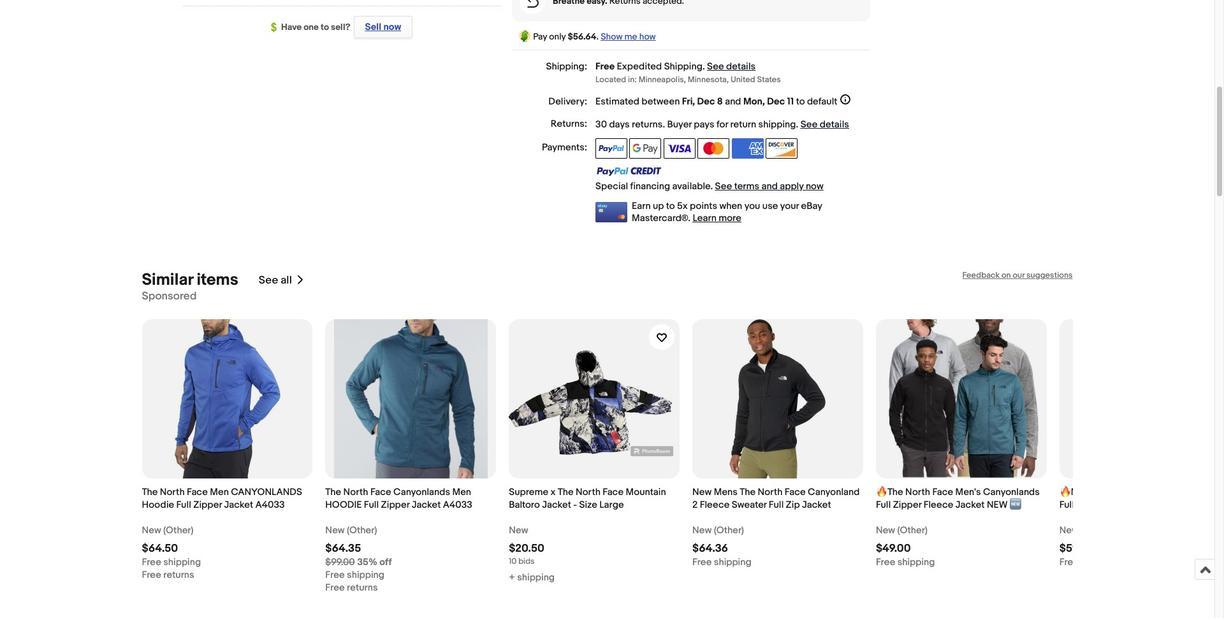 Task type: describe. For each thing, give the bounding box(es) containing it.
🆕 inside 🔥mens the north face canyonland 2 full zip hoodie fleece jacket black 🆕
[[1216, 499, 1224, 511]]

$56.64
[[568, 31, 596, 42]]

shipping inside the 'new (other) $49.00 free shipping'
[[897, 557, 935, 569]]

fleece for $49.00
[[924, 499, 953, 511]]

mountain
[[626, 486, 666, 499]]

full for $59.99
[[1059, 499, 1074, 511]]

. for $56.64
[[596, 31, 599, 42]]

off
[[379, 557, 392, 569]]

canyonland inside new mens the north face canyonland 2 fleece sweater full zip jacket
[[808, 486, 860, 499]]

full for $64.35
[[364, 499, 379, 511]]

have
[[281, 22, 302, 33]]

free shipping text field for $64.50
[[142, 557, 201, 569]]

payments:
[[542, 142, 587, 154]]

new (other) $64.50 free shipping free returns
[[142, 525, 201, 581]]

jacket inside supreme x the north face mountain baltoro jacket - size large
[[542, 499, 571, 511]]

1 horizontal spatial details
[[820, 119, 849, 131]]

see left all
[[259, 274, 278, 287]]

$64.50 text field
[[142, 543, 178, 555]]

+
[[509, 572, 515, 584]]

earn
[[632, 200, 651, 212]]

face inside the north face canyonlands men hoodie full zipper jacket  a4033
[[370, 486, 391, 499]]

men inside the north face canyonlands men hoodie full zipper jacket  a4033
[[452, 486, 471, 499]]

$64.35 text field
[[325, 543, 361, 555]]

canyonlands inside the north face canyonlands men hoodie full zipper jacket  a4033
[[393, 486, 450, 499]]

to for have one to sell?
[[321, 22, 329, 33]]

new (other) text field for $64.35
[[325, 525, 377, 537]]

similar items
[[142, 270, 238, 290]]

free shipping text field for $64.36
[[692, 557, 751, 569]]

shipping inside new (other) $59.99 free shipping
[[1081, 557, 1118, 569]]

united
[[731, 75, 755, 85]]

hoodie inside 🔥mens the north face canyonland 2 full zip hoodie fleece jacket black 🆕
[[1093, 499, 1125, 511]]

$99.00
[[325, 557, 355, 569]]

30
[[595, 119, 607, 131]]

states
[[757, 75, 781, 85]]

$49.00 text field
[[876, 543, 911, 555]]

when
[[719, 200, 742, 212]]

suggestions
[[1026, 270, 1073, 281]]

$49.00
[[876, 543, 911, 555]]

new (other) $64.36 free shipping
[[692, 525, 751, 569]]

sweater
[[732, 499, 767, 511]]

shipping inside new (other) $64.35 $99.00 35% off free shipping free returns
[[347, 569, 384, 581]]

details inside free expedited shipping . see details located in: minneapolis, minnesota, united states
[[726, 60, 756, 72]]

dollar sign image
[[271, 22, 281, 33]]

zipper for $64.35
[[381, 499, 410, 511]]

default
[[807, 96, 837, 108]]

paypal image
[[595, 138, 627, 159]]

learn more link
[[693, 212, 741, 224]]

$59.99 text field
[[1059, 543, 1093, 555]]

large
[[599, 499, 624, 511]]

how
[[639, 31, 656, 42]]

special
[[595, 180, 628, 193]]

sponsored
[[142, 290, 197, 303]]

in:
[[628, 75, 637, 85]]

zip inside new mens the north face canyonland 2 fleece sweater full zip jacket
[[786, 499, 800, 511]]

$64.50
[[142, 543, 178, 555]]

north inside 🔥mens the north face canyonland 2 full zip hoodie fleece jacket black 🆕
[[1115, 486, 1140, 499]]

more
[[719, 212, 741, 224]]

sell now
[[365, 21, 401, 33]]

face inside the north face men canyonlands hoodie full zipper jacket a4033
[[187, 486, 208, 499]]

a4033 for $64.50
[[255, 499, 285, 511]]

ebay mastercard image
[[595, 202, 627, 223]]

free inside new (other) $59.99 free shipping
[[1059, 557, 1079, 569]]

supreme
[[509, 486, 548, 499]]

jacket inside the north face canyonlands men hoodie full zipper jacket  a4033
[[412, 499, 441, 511]]

apply
[[780, 180, 804, 193]]

show
[[601, 31, 622, 42]]

the inside the north face canyonlands men hoodie full zipper jacket  a4033
[[325, 486, 341, 499]]

new (other) text field for $49.00
[[876, 525, 928, 537]]

$64.36
[[692, 543, 728, 555]]

estimated
[[595, 96, 639, 108]]

free inside the new (other) $64.36 free shipping
[[692, 557, 712, 569]]

Free shipping text field
[[325, 569, 384, 582]]

ebay
[[801, 200, 822, 212]]

supreme x the north face mountain baltoro jacket - size large
[[509, 486, 666, 511]]

learn more
[[693, 212, 741, 224]]

see all
[[259, 274, 292, 287]]

🔥mens
[[1059, 486, 1095, 499]]

free inside the 'new (other) $49.00 free shipping'
[[876, 557, 895, 569]]

north inside supreme x the north face mountain baltoro jacket - size large
[[576, 486, 601, 499]]

minnesota,
[[688, 75, 729, 85]]

new for $49.00
[[876, 525, 895, 537]]

feedback on our suggestions
[[962, 270, 1073, 281]]

(other) for $49.00
[[897, 525, 928, 537]]

north inside the north face canyonlands men hoodie full zipper jacket  a4033
[[343, 486, 368, 499]]

men's
[[955, 486, 981, 499]]

see down default
[[800, 119, 818, 131]]

-
[[573, 499, 577, 511]]

shipping inside the new (other) $64.36 free shipping
[[714, 557, 751, 569]]

11
[[787, 96, 794, 108]]

new for $64.35
[[325, 525, 345, 537]]

the north face men canyonlands hoodie full zipper jacket a4033
[[142, 486, 302, 511]]

see up when
[[715, 180, 732, 193]]

the north face canyonlands men hoodie full zipper jacket  a4033
[[325, 486, 472, 511]]

new for the
[[692, 486, 712, 499]]

x
[[550, 486, 556, 499]]

new
[[987, 499, 1008, 511]]

. for returns
[[663, 119, 665, 131]]

new for 10
[[509, 525, 528, 537]]

shipping inside new (other) $64.50 free shipping free returns
[[163, 557, 201, 569]]

+ shipping text field
[[509, 572, 555, 585]]

size
[[579, 499, 597, 511]]

shipping
[[664, 60, 702, 72]]

expedited
[[617, 60, 662, 72]]

fri,
[[682, 96, 695, 108]]

the inside new mens the north face canyonland 2 fleece sweater full zip jacket
[[740, 486, 756, 499]]

american express image
[[732, 138, 763, 159]]

Sponsored text field
[[142, 290, 197, 303]]

returns inside new (other) $64.35 $99.00 35% off free shipping free returns
[[347, 582, 378, 594]]

north inside new mens the north face canyonland 2 fleece sweater full zip jacket
[[758, 486, 783, 499]]

new (other) $64.35 $99.00 35% off free shipping free returns
[[325, 525, 392, 594]]

terms
[[734, 180, 759, 193]]

up
[[653, 200, 664, 212]]

see inside free expedited shipping . see details located in: minneapolis, minnesota, united states
[[707, 60, 724, 72]]

available.
[[672, 180, 713, 193]]

see all link
[[259, 270, 305, 290]]

new for $64.36
[[692, 525, 712, 537]]

free inside free expedited shipping . see details located in: minneapolis, minnesota, united states
[[595, 60, 615, 72]]

jacket inside 🔥mens the north face canyonland 2 full zip hoodie fleece jacket black 🆕
[[1159, 499, 1188, 511]]

shipping inside new $20.50 10 bids + shipping
[[517, 572, 555, 584]]

returns:
[[551, 118, 587, 130]]

mon,
[[743, 96, 765, 108]]

special financing available. see terms and apply now
[[595, 180, 824, 193]]

fleece inside 🔥mens the north face canyonland 2 full zip hoodie fleece jacket black 🆕
[[1127, 499, 1157, 511]]

bids
[[518, 557, 535, 567]]

located
[[595, 75, 626, 85]]

a4033 for $64.35
[[443, 499, 472, 511]]

use
[[762, 200, 778, 212]]



Task type: locate. For each thing, give the bounding box(es) containing it.
1 horizontal spatial men
[[452, 486, 471, 499]]

new up "$64.35" text field
[[325, 525, 345, 537]]

and right 8
[[725, 96, 741, 108]]

2 inside 🔥mens the north face canyonland 2 full zip hoodie fleece jacket black 🆕
[[1219, 486, 1224, 499]]

canyonlands
[[393, 486, 450, 499], [983, 486, 1040, 499]]

$20.50 text field
[[509, 543, 544, 555]]

5 jacket from the left
[[955, 499, 985, 511]]

between
[[642, 96, 680, 108]]

0 horizontal spatial and
[[725, 96, 741, 108]]

1 horizontal spatial 2
[[1219, 486, 1224, 499]]

2 hoodie from the left
[[1093, 499, 1125, 511]]

0 vertical spatial and
[[725, 96, 741, 108]]

free returns text field down previous price $99.00 35% off text field
[[325, 582, 378, 595]]

0 horizontal spatial zip
[[786, 499, 800, 511]]

1 new (other) text field from the left
[[142, 525, 194, 537]]

2 men from the left
[[452, 486, 471, 499]]

full inside 🔥mens the north face canyonland 2 full zip hoodie fleece jacket black 🆕
[[1059, 499, 1074, 511]]

earn up to 5x points when you use your ebay mastercard®.
[[632, 200, 822, 224]]

free shipping text field for $59.99
[[1059, 557, 1118, 569]]

returns inside new (other) $64.50 free shipping free returns
[[163, 569, 194, 581]]

See all text field
[[259, 274, 292, 287]]

4 full from the left
[[876, 499, 891, 511]]

new (other) text field for $64.36
[[692, 525, 744, 537]]

full inside the north face men canyonlands hoodie full zipper jacket a4033
[[176, 499, 191, 511]]

details down default
[[820, 119, 849, 131]]

dec left 11
[[767, 96, 785, 108]]

similar
[[142, 270, 193, 290]]

4 jacket from the left
[[802, 499, 831, 511]]

1 a4033 from the left
[[255, 499, 285, 511]]

sell?
[[331, 22, 350, 33]]

new inside the new (other) $64.36 free shipping
[[692, 525, 712, 537]]

2 🆕 from the left
[[1216, 499, 1224, 511]]

you
[[744, 200, 760, 212]]

free shipping text field down $59.99 text field
[[1059, 557, 1118, 569]]

returns down previous price $99.00 35% off text field
[[347, 582, 378, 594]]

one
[[304, 22, 319, 33]]

2 (other) from the left
[[347, 525, 377, 537]]

1 face from the left
[[187, 486, 208, 499]]

hoodie inside the north face men canyonlands hoodie full zipper jacket a4033
[[142, 499, 174, 511]]

the up hoodie
[[325, 486, 341, 499]]

jacket inside 🔥the north face men's canyonlands full zipper fleece jacket new 🆕
[[955, 499, 985, 511]]

full up new (other) $64.50 free shipping free returns
[[176, 499, 191, 511]]

5 north from the left
[[905, 486, 930, 499]]

north up hoodie
[[343, 486, 368, 499]]

visa image
[[664, 138, 695, 159]]

0 horizontal spatial free returns text field
[[142, 569, 194, 582]]

0 horizontal spatial details
[[726, 60, 756, 72]]

10
[[509, 557, 517, 567]]

(other) for $64.36
[[714, 525, 744, 537]]

2 zipper from the left
[[381, 499, 410, 511]]

face inside new mens the north face canyonland 2 fleece sweater full zip jacket
[[785, 486, 806, 499]]

new up $59.99 text field
[[1059, 525, 1079, 537]]

shipping:
[[546, 60, 587, 72]]

the right 🔥mens
[[1097, 486, 1113, 499]]

0 horizontal spatial dec
[[697, 96, 715, 108]]

new
[[692, 486, 712, 499], [142, 525, 161, 537], [325, 525, 345, 537], [509, 525, 528, 537], [692, 525, 712, 537], [876, 525, 895, 537], [1059, 525, 1079, 537]]

1 dec from the left
[[697, 96, 715, 108]]

1 the from the left
[[142, 486, 158, 499]]

2
[[1219, 486, 1224, 499], [692, 499, 698, 511]]

canyonlands
[[231, 486, 302, 499]]

0 horizontal spatial new (other) text field
[[325, 525, 377, 537]]

1 horizontal spatial new (other) text field
[[692, 525, 744, 537]]

2 zip from the left
[[1076, 499, 1090, 511]]

a4033
[[255, 499, 285, 511], [443, 499, 472, 511]]

3 free shipping text field from the left
[[876, 557, 935, 569]]

returns down $64.50
[[163, 569, 194, 581]]

zipper inside the north face men canyonlands hoodie full zipper jacket a4033
[[193, 499, 222, 511]]

1 jacket from the left
[[224, 499, 253, 511]]

Free returns text field
[[142, 569, 194, 582], [325, 582, 378, 595]]

have one to sell?
[[281, 22, 350, 33]]

(other) for $64.50
[[163, 525, 194, 537]]

now right sell
[[383, 21, 401, 33]]

black
[[1190, 499, 1214, 511]]

1 🆕 from the left
[[1010, 499, 1021, 511]]

the up $64.50
[[142, 486, 158, 499]]

Free shipping text field
[[142, 557, 201, 569], [692, 557, 751, 569], [876, 557, 935, 569], [1059, 557, 1118, 569]]

$20.50
[[509, 543, 544, 555]]

new inside new (other) $64.35 $99.00 35% off free shipping free returns
[[325, 525, 345, 537]]

new (other) text field up $64.50 "text field"
[[142, 525, 194, 537]]

shipping down $64.36
[[714, 557, 751, 569]]

days
[[609, 119, 630, 131]]

delivery:
[[548, 96, 587, 108]]

35%
[[357, 557, 377, 569]]

full inside 🔥the north face men's canyonlands full zipper fleece jacket new 🆕
[[876, 499, 891, 511]]

jacket inside new mens the north face canyonland 2 fleece sweater full zip jacket
[[802, 499, 831, 511]]

fleece inside 🔥the north face men's canyonlands full zipper fleece jacket new 🆕
[[924, 499, 953, 511]]

0 vertical spatial see details link
[[707, 60, 756, 72]]

2 horizontal spatial new (other) text field
[[1059, 525, 1111, 537]]

north up "size"
[[576, 486, 601, 499]]

6 jacket from the left
[[1159, 499, 1188, 511]]

master card image
[[698, 138, 729, 159]]

2 a4033 from the left
[[443, 499, 472, 511]]

1 vertical spatial returns
[[163, 569, 194, 581]]

to left 5x
[[666, 200, 675, 212]]

free returns text field down $64.50
[[142, 569, 194, 582]]

0 horizontal spatial new (other) text field
[[142, 525, 194, 537]]

5 face from the left
[[932, 486, 953, 499]]

canyonland
[[808, 486, 860, 499], [1165, 486, 1217, 499]]

1 horizontal spatial a4033
[[443, 499, 472, 511]]

all
[[281, 274, 292, 287]]

to right one at the top left of page
[[321, 22, 329, 33]]

1 fleece from the left
[[700, 499, 730, 511]]

new $20.50 10 bids + shipping
[[509, 525, 555, 584]]

0 horizontal spatial returns
[[163, 569, 194, 581]]

the right x
[[558, 486, 574, 499]]

0 vertical spatial returns
[[632, 119, 663, 131]]

(other) inside new (other) $64.35 $99.00 35% off free shipping free returns
[[347, 525, 377, 537]]

north inside 🔥the north face men's canyonlands full zipper fleece jacket new 🆕
[[905, 486, 930, 499]]

2 face from the left
[[370, 486, 391, 499]]

0 horizontal spatial fleece
[[700, 499, 730, 511]]

. left the "buyer"
[[663, 119, 665, 131]]

google pay image
[[630, 138, 661, 159]]

0 horizontal spatial hoodie
[[142, 499, 174, 511]]

(other) inside the new (other) $64.36 free shipping
[[714, 525, 744, 537]]

1 men from the left
[[210, 486, 229, 499]]

🆕 inside 🔥the north face men's canyonlands full zipper fleece jacket new 🆕
[[1010, 499, 1021, 511]]

2 inside new mens the north face canyonland 2 fleece sweater full zip jacket
[[692, 499, 698, 511]]

1 zip from the left
[[786, 499, 800, 511]]

to inside earn up to 5x points when you use your ebay mastercard®.
[[666, 200, 675, 212]]

2 new (other) text field from the left
[[876, 525, 928, 537]]

5 (other) from the left
[[1081, 525, 1111, 537]]

0 horizontal spatial canyonland
[[808, 486, 860, 499]]

fleece
[[700, 499, 730, 511], [924, 499, 953, 511], [1127, 499, 1157, 511]]

me
[[624, 31, 637, 42]]

2 full from the left
[[364, 499, 379, 511]]

2 horizontal spatial zipper
[[893, 499, 921, 511]]

only
[[549, 31, 566, 42]]

full right sweater
[[769, 499, 784, 511]]

(other) up $64.36
[[714, 525, 744, 537]]

new (other) text field for $64.50
[[142, 525, 194, 537]]

1 vertical spatial see details link
[[800, 119, 849, 131]]

1 horizontal spatial new (other) text field
[[876, 525, 928, 537]]

new up $49.00 text field
[[876, 525, 895, 537]]

2 fleece from the left
[[924, 499, 953, 511]]

new inside new $20.50 10 bids + shipping
[[509, 525, 528, 537]]

(other) for $59.99
[[1081, 525, 1111, 537]]

. for shipping
[[702, 60, 705, 72]]

6 face from the left
[[1142, 486, 1163, 499]]

new (other) $59.99 free shipping
[[1059, 525, 1118, 569]]

jacket inside the north face men canyonlands hoodie full zipper jacket a4033
[[224, 499, 253, 511]]

the inside 🔥mens the north face canyonland 2 full zip hoodie fleece jacket black 🆕
[[1097, 486, 1113, 499]]

shipping down $49.00 text field
[[897, 557, 935, 569]]

(other) up $64.50 "text field"
[[163, 525, 194, 537]]

0 horizontal spatial 🆕
[[1010, 499, 1021, 511]]

2 the from the left
[[325, 486, 341, 499]]

see details link up united at the top right of the page
[[707, 60, 756, 72]]

1 vertical spatial now
[[806, 180, 824, 193]]

new inside new (other) $64.50 free shipping free returns
[[142, 525, 161, 537]]

3 new (other) text field from the left
[[1059, 525, 1111, 537]]

2 vertical spatial to
[[666, 200, 675, 212]]

fleece left black
[[1127, 499, 1157, 511]]

new (other) text field for $59.99
[[1059, 525, 1111, 537]]

zip down 🔥mens
[[1076, 499, 1090, 511]]

(other)
[[163, 525, 194, 537], [347, 525, 377, 537], [714, 525, 744, 537], [897, 525, 928, 537], [1081, 525, 1111, 537]]

to right 11
[[796, 96, 805, 108]]

1 vertical spatial to
[[796, 96, 805, 108]]

zipper inside the north face canyonlands men hoodie full zipper jacket  a4033
[[381, 499, 410, 511]]

4 north from the left
[[758, 486, 783, 499]]

zipper down 🔥the
[[893, 499, 921, 511]]

1 canyonlands from the left
[[393, 486, 450, 499]]

hoodie down 🔥mens
[[1093, 499, 1125, 511]]

1 horizontal spatial canyonland
[[1165, 486, 1217, 499]]

buyer
[[667, 119, 692, 131]]

1 horizontal spatial to
[[666, 200, 675, 212]]

fleece for $64.36
[[700, 499, 730, 511]]

new left mens
[[692, 486, 712, 499]]

learn
[[693, 212, 717, 224]]

full
[[176, 499, 191, 511], [364, 499, 379, 511], [769, 499, 784, 511], [876, 499, 891, 511], [1059, 499, 1074, 511]]

3 (other) from the left
[[714, 525, 744, 537]]

free
[[595, 60, 615, 72], [142, 557, 161, 569], [692, 557, 712, 569], [876, 557, 895, 569], [1059, 557, 1079, 569], [142, 569, 161, 581], [325, 569, 345, 581], [325, 582, 345, 594]]

zip right sweater
[[786, 499, 800, 511]]

1 north from the left
[[160, 486, 185, 499]]

. up the discover image
[[796, 119, 798, 131]]

financing
[[630, 180, 670, 193]]

see up minnesota,
[[707, 60, 724, 72]]

north up sweater
[[758, 486, 783, 499]]

2 vertical spatial returns
[[347, 582, 378, 594]]

3 zipper from the left
[[893, 499, 921, 511]]

0 horizontal spatial a4033
[[255, 499, 285, 511]]

(other) up $64.35
[[347, 525, 377, 537]]

feedback on our suggestions link
[[962, 270, 1073, 281]]

. inside free expedited shipping . see details located in: minneapolis, minnesota, united states
[[702, 60, 705, 72]]

jacket
[[224, 499, 253, 511], [412, 499, 441, 511], [542, 499, 571, 511], [802, 499, 831, 511], [955, 499, 985, 511], [1159, 499, 1188, 511]]

(other) inside new (other) $59.99 free shipping
[[1081, 525, 1111, 537]]

full right hoodie
[[364, 499, 379, 511]]

$64.36 text field
[[692, 543, 728, 555]]

1 horizontal spatial and
[[762, 180, 778, 193]]

3 jacket from the left
[[542, 499, 571, 511]]

details up united at the top right of the page
[[726, 60, 756, 72]]

. up minnesota,
[[702, 60, 705, 72]]

men
[[210, 486, 229, 499], [452, 486, 471, 499]]

1 zipper from the left
[[193, 499, 222, 511]]

2 horizontal spatial to
[[796, 96, 805, 108]]

3 north from the left
[[576, 486, 601, 499]]

canyonlands inside 🔥the north face men's canyonlands full zipper fleece jacket new 🆕
[[983, 486, 1040, 499]]

canyonland up black
[[1165, 486, 1217, 499]]

1 horizontal spatial canyonlands
[[983, 486, 1040, 499]]

full inside new mens the north face canyonland 2 fleece sweater full zip jacket
[[769, 499, 784, 511]]

0 horizontal spatial men
[[210, 486, 229, 499]]

2 new (other) text field from the left
[[692, 525, 744, 537]]

3 fleece from the left
[[1127, 499, 1157, 511]]

4 (other) from the left
[[897, 525, 928, 537]]

north
[[160, 486, 185, 499], [343, 486, 368, 499], [576, 486, 601, 499], [758, 486, 783, 499], [905, 486, 930, 499], [1115, 486, 1140, 499]]

men inside the north face men canyonlands hoodie full zipper jacket a4033
[[210, 486, 229, 499]]

0 vertical spatial to
[[321, 22, 329, 33]]

2 north from the left
[[343, 486, 368, 499]]

north inside the north face men canyonlands hoodie full zipper jacket a4033
[[160, 486, 185, 499]]

2 horizontal spatial returns
[[632, 119, 663, 131]]

3 full from the left
[[769, 499, 784, 511]]

shipping down $64.50
[[163, 557, 201, 569]]

new up $64.36 text field
[[692, 525, 712, 537]]

zipper inside 🔥the north face men's canyonlands full zipper fleece jacket new 🆕
[[893, 499, 921, 511]]

pay only $56.64 . show me how
[[531, 31, 656, 42]]

hoodie
[[325, 499, 362, 511]]

baltoro
[[509, 499, 540, 511]]

new inside new mens the north face canyonland 2 fleece sweater full zip jacket
[[692, 486, 712, 499]]

3 the from the left
[[558, 486, 574, 499]]

1 canyonland from the left
[[808, 486, 860, 499]]

5 the from the left
[[1097, 486, 1113, 499]]

1 horizontal spatial free returns text field
[[325, 582, 378, 595]]

new up $64.50 "text field"
[[142, 525, 161, 537]]

estimated between fri, dec 8 and mon, dec 11 to default
[[595, 96, 837, 108]]

fleece down mens
[[700, 499, 730, 511]]

1 horizontal spatial fleece
[[924, 499, 953, 511]]

new for $64.50
[[142, 525, 161, 537]]

pays
[[694, 119, 714, 131]]

New text field
[[509, 525, 528, 537]]

a4033 inside the north face canyonlands men hoodie full zipper jacket  a4033
[[443, 499, 472, 511]]

the
[[142, 486, 158, 499], [325, 486, 341, 499], [558, 486, 574, 499], [740, 486, 756, 499], [1097, 486, 1113, 499]]

previous price $99.00 35% off text field
[[325, 557, 392, 569]]

face
[[187, 486, 208, 499], [370, 486, 391, 499], [603, 486, 624, 499], [785, 486, 806, 499], [932, 486, 953, 499], [1142, 486, 1163, 499]]

1 horizontal spatial zip
[[1076, 499, 1090, 511]]

1 free shipping text field from the left
[[142, 557, 201, 569]]

the up sweater
[[740, 486, 756, 499]]

zipper for $64.50
[[193, 499, 222, 511]]

new (other) text field up '$59.99'
[[1059, 525, 1111, 537]]

1 horizontal spatial 🆕
[[1216, 499, 1224, 511]]

1 hoodie from the left
[[142, 499, 174, 511]]

New (Other) text field
[[325, 525, 377, 537], [876, 525, 928, 537]]

sell now link
[[350, 16, 412, 38]]

canyonland inside 🔥mens the north face canyonland 2 full zip hoodie fleece jacket black 🆕
[[1165, 486, 1217, 499]]

0 horizontal spatial see details link
[[707, 60, 756, 72]]

zip inside 🔥mens the north face canyonland 2 full zip hoodie fleece jacket black 🆕
[[1076, 499, 1090, 511]]

and
[[725, 96, 741, 108], [762, 180, 778, 193]]

1 horizontal spatial zipper
[[381, 499, 410, 511]]

🆕 right black
[[1216, 499, 1224, 511]]

new for $59.99
[[1059, 525, 1079, 537]]

and up 'use'
[[762, 180, 778, 193]]

details
[[726, 60, 756, 72], [820, 119, 849, 131]]

free shipping text field down $64.50
[[142, 557, 201, 569]]

4 free shipping text field from the left
[[1059, 557, 1118, 569]]

10 bids text field
[[509, 557, 535, 567]]

see
[[707, 60, 724, 72], [800, 119, 818, 131], [715, 180, 732, 193], [259, 274, 278, 287]]

3 face from the left
[[603, 486, 624, 499]]

0 vertical spatial 2
[[1219, 486, 1224, 499]]

zipper right hoodie
[[381, 499, 410, 511]]

new inside new (other) $59.99 free shipping
[[1059, 525, 1079, 537]]

returns up google pay image
[[632, 119, 663, 131]]

.
[[596, 31, 599, 42], [702, 60, 705, 72], [663, 119, 665, 131], [796, 119, 798, 131]]

1 horizontal spatial now
[[806, 180, 824, 193]]

north up $64.50 "text field"
[[160, 486, 185, 499]]

discover image
[[766, 138, 797, 159]]

new (other) $49.00 free shipping
[[876, 525, 935, 569]]

new inside the 'new (other) $49.00 free shipping'
[[876, 525, 895, 537]]

1 horizontal spatial dec
[[767, 96, 785, 108]]

2 dec from the left
[[767, 96, 785, 108]]

2 horizontal spatial fleece
[[1127, 499, 1157, 511]]

sell
[[365, 21, 381, 33]]

the inside supreme x the north face mountain baltoro jacket - size large
[[558, 486, 574, 499]]

fleece inside new mens the north face canyonland 2 fleece sweater full zip jacket
[[700, 499, 730, 511]]

new mens the north face canyonland 2 fleece sweater full zip jacket
[[692, 486, 860, 511]]

shipping down the bids
[[517, 572, 555, 584]]

zipper up new (other) $64.50 free shipping free returns
[[193, 499, 222, 511]]

0 vertical spatial now
[[383, 21, 401, 33]]

1 vertical spatial 2
[[692, 499, 698, 511]]

on
[[1002, 270, 1011, 281]]

1 horizontal spatial hoodie
[[1093, 499, 1125, 511]]

5 full from the left
[[1059, 499, 1074, 511]]

2 jacket from the left
[[412, 499, 441, 511]]

1 vertical spatial and
[[762, 180, 778, 193]]

0 horizontal spatial 2
[[692, 499, 698, 511]]

a4033 inside the north face men canyonlands hoodie full zipper jacket a4033
[[255, 499, 285, 511]]

your
[[780, 200, 799, 212]]

zipper
[[193, 499, 222, 511], [381, 499, 410, 511], [893, 499, 921, 511]]

returns
[[632, 119, 663, 131], [163, 569, 194, 581], [347, 582, 378, 594]]

0 horizontal spatial now
[[383, 21, 401, 33]]

feedback
[[962, 270, 1000, 281]]

1 horizontal spatial returns
[[347, 582, 378, 594]]

show me how button
[[601, 28, 656, 42]]

new (other) text field up "$64.35" text field
[[325, 525, 377, 537]]

4 the from the left
[[740, 486, 756, 499]]

points
[[690, 200, 717, 212]]

0 horizontal spatial canyonlands
[[393, 486, 450, 499]]

mastercard®.
[[632, 212, 691, 224]]

2 canyonland from the left
[[1165, 486, 1217, 499]]

shipping down $59.99 text field
[[1081, 557, 1118, 569]]

new (other) text field up the $49.00
[[876, 525, 928, 537]]

free shipping text field down $64.36 text field
[[692, 557, 751, 569]]

new (other) text field up $64.36
[[692, 525, 744, 537]]

🔥mens the north face canyonland 2 full zip hoodie fleece jacket black 🆕
[[1059, 486, 1224, 511]]

north right 🔥the
[[905, 486, 930, 499]]

dec left 8
[[697, 96, 715, 108]]

shipping down 35%
[[347, 569, 384, 581]]

6 north from the left
[[1115, 486, 1140, 499]]

free shipping text field for $49.00
[[876, 557, 935, 569]]

our
[[1013, 270, 1025, 281]]

(other) inside the 'new (other) $49.00 free shipping'
[[897, 525, 928, 537]]

north right 🔥mens
[[1115, 486, 1140, 499]]

paypal credit image
[[595, 167, 662, 177]]

full down 🔥the
[[876, 499, 891, 511]]

1 (other) from the left
[[163, 525, 194, 537]]

canyonland left 🔥the
[[808, 486, 860, 499]]

. left show
[[596, 31, 599, 42]]

full for $64.50
[[176, 499, 191, 511]]

(other) up the $49.00
[[897, 525, 928, 537]]

1 full from the left
[[176, 499, 191, 511]]

hoodie up $64.50 "text field"
[[142, 499, 174, 511]]

shipping
[[758, 119, 796, 131], [163, 557, 201, 569], [714, 557, 751, 569], [897, 557, 935, 569], [1081, 557, 1118, 569], [347, 569, 384, 581], [517, 572, 555, 584]]

5x
[[677, 200, 688, 212]]

(other) for $64.35
[[347, 525, 377, 537]]

face inside 🔥mens the north face canyonland 2 full zip hoodie fleece jacket black 🆕
[[1142, 486, 1163, 499]]

the inside the north face men canyonlands hoodie full zipper jacket a4033
[[142, 486, 158, 499]]

2 canyonlands from the left
[[983, 486, 1040, 499]]

new up $20.50
[[509, 525, 528, 537]]

face inside 🔥the north face men's canyonlands full zipper fleece jacket new 🆕
[[932, 486, 953, 499]]

$64.35
[[325, 543, 361, 555]]

30 days returns . buyer pays for return shipping . see details
[[595, 119, 849, 131]]

🆕 right new
[[1010, 499, 1021, 511]]

to for earn up to 5x points when you use your ebay mastercard®.
[[666, 200, 675, 212]]

2 free shipping text field from the left
[[692, 557, 751, 569]]

zip
[[786, 499, 800, 511], [1076, 499, 1090, 511]]

full down 🔥mens
[[1059, 499, 1074, 511]]

and for terms
[[762, 180, 778, 193]]

0 horizontal spatial zipper
[[193, 499, 222, 511]]

now up "ebay"
[[806, 180, 824, 193]]

(other) up $59.99 text field
[[1081, 525, 1111, 537]]

8
[[717, 96, 723, 108]]

free shipping text field down $49.00 text field
[[876, 557, 935, 569]]

1 vertical spatial details
[[820, 119, 849, 131]]

(other) inside new (other) $64.50 free shipping free returns
[[163, 525, 194, 537]]

with details__icon image
[[526, 0, 538, 7]]

0 vertical spatial details
[[726, 60, 756, 72]]

return
[[730, 119, 756, 131]]

full inside the north face canyonlands men hoodie full zipper jacket  a4033
[[364, 499, 379, 511]]

0 horizontal spatial to
[[321, 22, 329, 33]]

to
[[321, 22, 329, 33], [796, 96, 805, 108], [666, 200, 675, 212]]

minneapolis,
[[639, 75, 686, 85]]

and for 8
[[725, 96, 741, 108]]

4 face from the left
[[785, 486, 806, 499]]

1 horizontal spatial see details link
[[800, 119, 849, 131]]

1 new (other) text field from the left
[[325, 525, 377, 537]]

face inside supreme x the north face mountain baltoro jacket - size large
[[603, 486, 624, 499]]

shipping up the discover image
[[758, 119, 796, 131]]

New (Other) text field
[[142, 525, 194, 537], [692, 525, 744, 537], [1059, 525, 1111, 537]]

see details link down default
[[800, 119, 849, 131]]

fleece up the 'new (other) $49.00 free shipping'
[[924, 499, 953, 511]]



Task type: vqa. For each thing, say whether or not it's contained in the screenshot.
Figures associated with Action Figures
no



